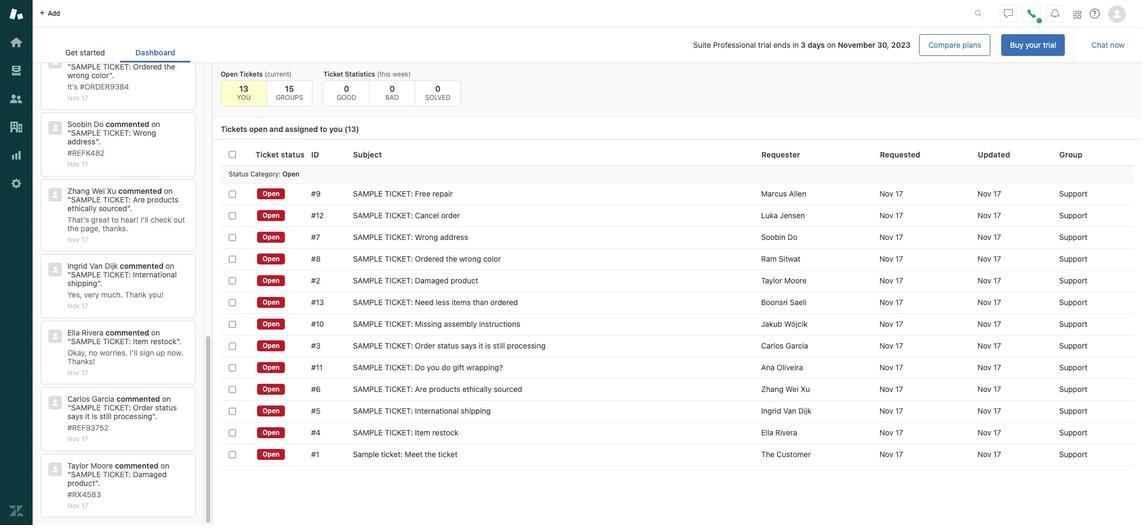 Task type: describe. For each thing, give the bounding box(es) containing it.
nov inside it's #order9384 nov 17
[[67, 94, 80, 102]]

worries.
[[100, 348, 128, 358]]

i'll inside that's great to hear! i'll check out the page, thanks. nov 17
[[141, 215, 148, 224]]

:
[[279, 170, 281, 179]]

support for soobin do
[[1059, 233, 1088, 242]]

marcus
[[761, 189, 787, 198]]

0 horizontal spatial ordered
[[133, 62, 162, 71]]

garcia for carlos garcia
[[786, 341, 808, 351]]

1 vertical spatial 13
[[348, 125, 356, 134]]

customers image
[[9, 92, 23, 106]]

open for #1
[[263, 451, 280, 459]]

ticket: up sample ticket: cancel order
[[385, 189, 413, 198]]

says inside the sample ticket: order status says it is still processing link
[[461, 341, 477, 351]]

it inside sample ticket: order status says it is still processing
[[85, 412, 90, 421]]

chat
[[1092, 40, 1108, 49]]

#ref93752 nov 17
[[67, 424, 109, 444]]

sourced inside grid
[[494, 385, 522, 394]]

trial for professional
[[758, 40, 772, 49]]

1 vertical spatial tickets
[[221, 125, 247, 134]]

thank
[[125, 291, 147, 300]]

open for #11
[[263, 364, 280, 372]]

is inside grid
[[485, 341, 491, 351]]

1 vertical spatial sample ticket: order status says it is still processing
[[67, 404, 177, 421]]

than
[[473, 298, 488, 307]]

ingrid van dijk
[[761, 407, 812, 416]]

carlos garcia
[[761, 341, 808, 351]]

sample ticket: missing assembly instructions
[[353, 320, 520, 329]]

subject
[[353, 150, 382, 159]]

sample ticket: free repair
[[353, 189, 453, 198]]

sample inside sample ticket: are products ethically sourced
[[71, 195, 101, 204]]

17 inside that's great to hear! i'll check out the page, thanks. nov 17
[[81, 236, 88, 244]]

#13
[[311, 298, 324, 307]]

#rx4583
[[67, 490, 101, 499]]

#8
[[311, 254, 321, 264]]

1 horizontal spatial status
[[281, 150, 305, 159]]

jakub
[[761, 320, 783, 329]]

solved
[[425, 94, 451, 102]]

plans
[[963, 40, 982, 49]]

requester
[[762, 150, 800, 159]]

garcia for carlos garcia commented
[[92, 395, 114, 404]]

okay,
[[67, 348, 87, 358]]

the inside "link"
[[446, 254, 457, 264]]

0 horizontal spatial sample ticket: damaged product
[[67, 470, 167, 488]]

commented for soobin do commented
[[106, 120, 149, 129]]

on for sample ticket: ordered the wrong color
[[154, 53, 163, 63]]

category
[[250, 170, 279, 179]]

international inside sample ticket: international shipping
[[133, 270, 177, 280]]

0 horizontal spatial sample ticket: ordered the wrong color
[[67, 62, 175, 80]]

sample ticket: wrong address link
[[353, 233, 468, 242]]

xu for zhang wei xu commented
[[107, 186, 116, 196]]

ana oliveira
[[761, 363, 803, 372]]

#refk482
[[67, 149, 105, 158]]

do for soobin do
[[788, 233, 798, 242]]

1 vertical spatial processing
[[114, 412, 152, 421]]

ticket
[[438, 450, 458, 459]]

nov inside #rx4583 nov 17
[[67, 502, 80, 510]]

on for sample ticket: damaged product
[[161, 461, 169, 471]]

0 vertical spatial damaged
[[415, 276, 449, 285]]

carlos garcia commented
[[67, 395, 160, 404]]

very
[[84, 291, 99, 300]]

on " for carlos garcia
[[67, 395, 171, 413]]

" for carlos garcia commented
[[67, 404, 71, 413]]

17 inside okay, no worries. i'll sign up now. thanks! nov 17
[[81, 369, 88, 377]]

less
[[436, 298, 450, 307]]

thanks!
[[67, 357, 95, 366]]

sample ticket: missing assembly instructions link
[[353, 320, 520, 329]]

luka jensen
[[761, 211, 805, 220]]

0 horizontal spatial sample ticket: international shipping
[[67, 270, 177, 288]]

the inside 'link'
[[425, 450, 436, 459]]

soobin for soobin do
[[761, 233, 786, 242]]

#refk482 nov 17
[[67, 149, 105, 169]]

". for international
[[97, 279, 102, 288]]

main element
[[0, 0, 33, 526]]

ticket: down sample ticket: ordered the wrong color "link"
[[385, 276, 413, 285]]

ticket: up sample ticket: meet the ticket
[[385, 428, 413, 438]]

support for jakub wójcik
[[1059, 320, 1088, 329]]

1 vertical spatial product
[[67, 479, 95, 488]]

open for #9
[[263, 190, 280, 198]]

the down dashboard
[[164, 62, 175, 71]]

commented for carlos garcia commented
[[117, 395, 160, 404]]

admin image
[[9, 177, 23, 191]]

on " for ram sitwat
[[67, 53, 163, 71]]

0 for 0 bad
[[390, 84, 395, 94]]

ella rivera
[[761, 428, 797, 438]]

nov inside okay, no worries. i'll sign up now. thanks! nov 17
[[67, 369, 80, 377]]

sitwat for ram sitwat commented
[[85, 53, 107, 63]]

#11
[[311, 363, 323, 372]]

now
[[1111, 40, 1125, 49]]

sample ticket: item restock ".
[[71, 337, 182, 346]]

get
[[65, 48, 78, 57]]

open for #12
[[263, 212, 280, 220]]

2 vertical spatial status
[[155, 404, 177, 413]]

13 inside '13 you'
[[239, 84, 248, 94]]

ram for ram sitwat
[[761, 254, 777, 264]]

support for ingrid van dijk
[[1059, 407, 1088, 416]]

open for #3
[[263, 342, 280, 350]]

support for carlos garcia
[[1059, 341, 1088, 351]]

compare plans
[[929, 40, 982, 49]]

gift
[[453, 363, 465, 372]]

i'll inside okay, no worries. i'll sign up now. thanks! nov 17
[[130, 348, 138, 358]]

get started tab
[[50, 42, 120, 63]]

sample inside 'link'
[[353, 298, 383, 307]]

organizations image
[[9, 120, 23, 134]]

support for boonsri saeli
[[1059, 298, 1088, 307]]

boonsri
[[761, 298, 788, 307]]

cancel
[[415, 211, 439, 220]]

support for ana oliveira
[[1059, 363, 1088, 372]]

week)
[[393, 70, 411, 78]]

up
[[156, 348, 165, 358]]

". for damaged
[[95, 479, 100, 488]]

open tickets (current)
[[221, 70, 292, 78]]

are inside sample ticket: are products ethically sourced link
[[415, 385, 427, 394]]

it inside grid
[[479, 341, 483, 351]]

the customer
[[761, 450, 811, 459]]

the inside that's great to hear! i'll check out the page, thanks. nov 17
[[67, 224, 79, 233]]

order inside sample ticket: order status says it is still processing
[[133, 404, 153, 413]]

dijk for ingrid van dijk
[[799, 407, 812, 416]]

your
[[1026, 40, 1041, 49]]

13 you
[[237, 84, 251, 102]]

sample ticket: item restock link
[[353, 428, 459, 438]]

ticket:
[[381, 450, 403, 459]]

reporting image
[[9, 148, 23, 163]]

luka
[[761, 211, 778, 220]]

to inside that's great to hear! i'll check out the page, thanks. nov 17
[[112, 215, 119, 224]]

#5
[[311, 407, 321, 416]]

1 horizontal spatial do
[[415, 363, 425, 372]]

sourced inside sample ticket: are products ethically sourced
[[99, 204, 127, 213]]

0 horizontal spatial wrong
[[67, 71, 89, 80]]

zhang for zhang wei xu
[[761, 385, 784, 394]]

wrong inside sample ticket: ordered the wrong color "link"
[[459, 254, 481, 264]]

repair
[[433, 189, 453, 198]]

1 vertical spatial status
[[437, 341, 459, 351]]

section containing suite professional trial ends in
[[199, 34, 1065, 56]]

1 vertical spatial says
[[67, 412, 83, 421]]

" for taylor moore commented
[[67, 470, 71, 479]]

wrapping?
[[467, 363, 503, 372]]

zendesk support image
[[9, 7, 23, 21]]

professional
[[713, 40, 756, 49]]

(
[[345, 125, 348, 134]]

support for ram sitwat
[[1059, 254, 1088, 264]]

". up now.
[[177, 337, 182, 346]]

on " for ella rivera
[[67, 328, 160, 346]]

sample inside sample ticket: ordered the wrong color
[[71, 62, 101, 71]]

1 vertical spatial international
[[415, 407, 459, 416]]

on " for taylor moore
[[67, 461, 169, 479]]

0 horizontal spatial products
[[147, 195, 178, 204]]

saeli
[[790, 298, 807, 307]]

order
[[441, 211, 460, 220]]

no
[[89, 348, 98, 358]]

okay, no worries. i'll sign up now. thanks! nov 17
[[67, 348, 183, 377]]

moore for taylor moore commented
[[91, 461, 113, 471]]

#7
[[311, 233, 320, 242]]

0 vertical spatial sample ticket: are products ethically sourced
[[67, 195, 178, 213]]

product inside sample ticket: damaged product link
[[451, 276, 478, 285]]

dashboard
[[135, 48, 175, 57]]

#order9384
[[80, 82, 129, 91]]

sample inside 'link'
[[353, 320, 383, 329]]

check
[[150, 215, 172, 224]]

1 horizontal spatial sample ticket: international shipping
[[353, 407, 491, 416]]

on for sample ticket: order status says it is still processing
[[162, 395, 171, 404]]

0 horizontal spatial are
[[133, 195, 145, 204]]

". for are
[[127, 204, 132, 213]]

sample ticket: damaged product link
[[353, 276, 478, 286]]

0 horizontal spatial damaged
[[133, 470, 167, 479]]

color inside sample ticket: ordered the wrong color
[[91, 71, 109, 80]]

compare plans button
[[919, 34, 991, 56]]

ends
[[774, 40, 791, 49]]

#10
[[311, 320, 324, 329]]

commented for ram sitwat commented
[[109, 53, 152, 63]]

sample ticket: do you do gift wrapping?
[[353, 363, 503, 372]]

carlos for carlos garcia
[[761, 341, 784, 351]]

ticket: up worries.
[[103, 337, 131, 346]]

status category : open
[[229, 170, 300, 179]]

1 horizontal spatial processing
[[507, 341, 546, 351]]

November 30, 2023 text field
[[838, 40, 911, 49]]

ticket: inside sample ticket: wrong address
[[103, 129, 131, 138]]

ticket statistics (this week)
[[324, 70, 411, 78]]

0 horizontal spatial you
[[329, 125, 343, 134]]

sample inside "link"
[[353, 254, 383, 264]]

17 inside #refk482 nov 17
[[81, 161, 88, 169]]

support for taylor moore
[[1059, 276, 1088, 285]]

on " for zhang wei xu
[[67, 186, 173, 204]]

instructions
[[479, 320, 520, 329]]

support for ella rivera
[[1059, 428, 1088, 438]]

statistics
[[345, 70, 375, 78]]

much.
[[101, 291, 123, 300]]

page,
[[81, 224, 101, 233]]

1 vertical spatial ethically
[[463, 385, 492, 394]]

nov inside #ref93752 nov 17
[[67, 436, 80, 444]]

zhang for zhang wei xu commented
[[67, 186, 90, 196]]

ticket: inside 'link'
[[385, 298, 413, 307]]

assembly
[[444, 320, 477, 329]]

soobin do
[[761, 233, 798, 242]]

wei for zhang wei xu
[[786, 385, 799, 394]]

open for #2
[[263, 277, 280, 285]]

0 vertical spatial sample ticket: wrong address
[[67, 129, 156, 147]]



Task type: locate. For each thing, give the bounding box(es) containing it.
open for #8
[[263, 255, 280, 263]]

0 vertical spatial xu
[[107, 186, 116, 196]]

0 vertical spatial restock
[[150, 337, 177, 346]]

7 " from the top
[[67, 470, 71, 479]]

sample ticket: ordered the wrong color up #order9384
[[67, 62, 175, 80]]

wrong inside sample ticket: wrong address
[[133, 129, 156, 138]]

0 horizontal spatial sample ticket: order status says it is still processing
[[67, 404, 177, 421]]

item
[[133, 337, 148, 346], [415, 428, 430, 438]]

3 " from the top
[[67, 195, 71, 204]]

1 horizontal spatial products
[[429, 385, 461, 394]]

ticket: up #refk482
[[103, 129, 131, 138]]

" up "#ref93752"
[[67, 404, 71, 413]]

ticket inside grid
[[256, 150, 279, 159]]

restock for sample ticket: item restock
[[433, 428, 459, 438]]

in
[[793, 40, 799, 49]]

meet
[[405, 450, 423, 459]]

that's
[[67, 215, 89, 224]]

yes, very much. thank you! nov 17
[[67, 291, 164, 311]]

requested
[[880, 150, 921, 159]]

dijk inside grid
[[799, 407, 812, 416]]

on right the "soobin do commented" at the left of the page
[[151, 120, 160, 129]]

need
[[415, 298, 434, 307]]

yes,
[[67, 291, 82, 300]]

sample ticket: ordered the wrong color link
[[353, 254, 501, 264]]

it's
[[67, 82, 78, 91]]

1 vertical spatial sample ticket: damaged product
[[67, 470, 167, 488]]

products down do
[[429, 385, 461, 394]]

taylor up #rx4583
[[67, 461, 88, 471]]

1 0 from the left
[[344, 84, 349, 94]]

open for #13
[[263, 299, 280, 307]]

zhang wei xu
[[761, 385, 810, 394]]

sample
[[353, 450, 379, 459]]

2 " from the top
[[67, 129, 71, 138]]

1 horizontal spatial ethically
[[463, 385, 492, 394]]

1 vertical spatial ticket
[[256, 150, 279, 159]]

ticket: down sample ticket: cancel order link
[[385, 233, 413, 242]]

0 vertical spatial shipping
[[67, 279, 97, 288]]

15 groups
[[276, 84, 303, 102]]

ram for ram sitwat commented
[[67, 53, 83, 63]]

item for sample ticket: item restock
[[415, 428, 430, 438]]

chat now button
[[1083, 34, 1134, 56]]

2 0 from the left
[[390, 84, 395, 94]]

dijk for ingrid van dijk commented
[[105, 262, 118, 271]]

marcus allen
[[761, 189, 807, 198]]

carlos inside grid
[[761, 341, 784, 351]]

on down "check"
[[166, 262, 174, 271]]

ticket: up sample ticket: are products ethically sourced link
[[385, 363, 413, 372]]

sample ticket: meet the ticket
[[353, 450, 458, 459]]

". for ordered
[[109, 71, 114, 80]]

ticket: up sample ticket: item restock
[[385, 407, 413, 416]]

sample ticket: meet the ticket link
[[353, 450, 458, 460]]

15
[[285, 84, 294, 94]]

6 " from the top
[[67, 404, 71, 413]]

sample ticket: item restock
[[353, 428, 459, 438]]

1 horizontal spatial sourced
[[494, 385, 522, 394]]

rivera
[[82, 328, 104, 337], [776, 428, 797, 438]]

0 vertical spatial soobin
[[67, 120, 92, 129]]

0 vertical spatial wrong
[[67, 71, 89, 80]]

support for luka jensen
[[1059, 211, 1088, 220]]

on for sample ticket: are products ethically sourced
[[164, 186, 173, 196]]

0 vertical spatial sample ticket: ordered the wrong color
[[67, 62, 175, 80]]

van up very
[[90, 262, 103, 271]]

ella for ella rivera commented
[[67, 328, 80, 337]]

garcia down wójcik
[[786, 341, 808, 351]]

moore for taylor moore
[[784, 276, 807, 285]]

order
[[415, 341, 435, 351], [133, 404, 153, 413]]

carlos for carlos garcia commented
[[67, 395, 90, 404]]

open
[[221, 70, 238, 78], [282, 170, 300, 179], [263, 190, 280, 198], [263, 212, 280, 220], [263, 233, 280, 241], [263, 255, 280, 263], [263, 277, 280, 285], [263, 299, 280, 307], [263, 320, 280, 328], [263, 342, 280, 350], [263, 364, 280, 372], [263, 386, 280, 394], [263, 407, 280, 415], [263, 429, 280, 437], [263, 451, 280, 459]]

1 horizontal spatial carlos
[[761, 341, 784, 351]]

1 " from the top
[[67, 62, 71, 71]]

tab list
[[50, 42, 191, 63]]

wrong
[[133, 129, 156, 138], [415, 233, 438, 242]]

zendesk image
[[9, 505, 23, 519]]

0 vertical spatial it
[[479, 341, 483, 351]]

ticket: down sample ticket: wrong address link
[[385, 254, 413, 264]]

ticket status
[[256, 150, 305, 159]]

get started image
[[9, 35, 23, 49]]

0 vertical spatial wei
[[92, 186, 105, 196]]

1 vertical spatial you
[[427, 363, 440, 372]]

0 vertical spatial moore
[[784, 276, 807, 285]]

0 vertical spatial wrong
[[133, 129, 156, 138]]

on for sample ticket: item restock
[[151, 328, 160, 337]]

ticket: up sample ticket: do you do gift wrapping?
[[385, 341, 413, 351]]

4 " from the top
[[67, 270, 71, 280]]

0 horizontal spatial ticket
[[256, 150, 279, 159]]

zendesk products image
[[1074, 11, 1081, 18]]

17 inside yes, very much. thank you! nov 17
[[81, 302, 88, 311]]

11 support from the top
[[1059, 407, 1088, 416]]

sample inside "sample ticket: damaged product"
[[71, 470, 101, 479]]

1 horizontal spatial sample ticket: wrong address
[[353, 233, 468, 242]]

ingrid inside grid
[[761, 407, 781, 416]]

17 inside #rx4583 nov 17
[[81, 502, 88, 510]]

7 on " from the top
[[67, 461, 169, 479]]

wei
[[92, 186, 105, 196], [786, 385, 799, 394]]

17 inside it's #order9384 nov 17
[[81, 94, 88, 102]]

4 on " from the top
[[67, 262, 174, 280]]

0 vertical spatial to
[[320, 125, 327, 134]]

item for sample ticket: item restock ".
[[133, 337, 148, 346]]

get started
[[65, 48, 105, 57]]

0 horizontal spatial status
[[155, 404, 177, 413]]

allen
[[789, 189, 807, 198]]

sample inside sample ticket: wrong address
[[71, 129, 101, 138]]

ingrid for ingrid van dijk
[[761, 407, 781, 416]]

ticket: inside sample ticket: order status says it is still processing
[[103, 404, 131, 413]]

van inside grid
[[783, 407, 797, 416]]

5 on " from the top
[[67, 328, 160, 346]]

soobin up #refk482
[[67, 120, 92, 129]]

5 support from the top
[[1059, 276, 1088, 285]]

sample ticket: order status says it is still processing link
[[353, 341, 546, 351]]

missing
[[415, 320, 442, 329]]

i'll left sign
[[130, 348, 138, 358]]

trial inside button
[[1043, 40, 1057, 49]]

you
[[237, 94, 251, 102]]

moore up #rx4583
[[91, 461, 113, 471]]

rivera for ella rivera
[[776, 428, 797, 438]]

1 horizontal spatial zhang
[[761, 385, 784, 394]]

1 horizontal spatial sample ticket: ordered the wrong color
[[353, 254, 501, 264]]

add
[[48, 9, 60, 17]]

ticket: up "#ref93752"
[[103, 404, 131, 413]]

3 0 from the left
[[435, 84, 441, 94]]

you inside sample ticket: do you do gift wrapping? link
[[427, 363, 440, 372]]

0 vertical spatial tickets
[[240, 70, 263, 78]]

1 vertical spatial to
[[112, 215, 119, 224]]

commented for taylor moore commented
[[115, 461, 159, 471]]

0 horizontal spatial sample ticket: wrong address
[[67, 129, 156, 147]]

tab list containing get started
[[50, 42, 191, 63]]

ticket: inside "sample ticket: damaged product"
[[103, 470, 131, 479]]

ingrid van dijk commented
[[67, 262, 164, 271]]

taylor for taylor moore
[[761, 276, 782, 285]]

on "
[[67, 53, 163, 71], [67, 120, 160, 138], [67, 186, 173, 204], [67, 262, 174, 280], [67, 328, 160, 346], [67, 395, 171, 413], [67, 461, 169, 479]]

on for sample ticket: international shipping
[[166, 262, 174, 271]]

ella
[[67, 328, 80, 337], [761, 428, 774, 438]]

sitwat up taylor moore
[[779, 254, 801, 264]]

taylor for taylor moore commented
[[67, 461, 88, 471]]

sample ticket: free repair link
[[353, 189, 453, 199]]

zhang wei xu commented
[[67, 186, 162, 196]]

ethically up that's
[[67, 204, 97, 213]]

on " for soobin do
[[67, 120, 160, 138]]

sample ticket: cancel order
[[353, 211, 460, 220]]

soobin for soobin do commented
[[67, 120, 92, 129]]

1 horizontal spatial garcia
[[786, 341, 808, 351]]

open for #10
[[263, 320, 280, 328]]

on
[[827, 40, 836, 49], [154, 53, 163, 63], [151, 120, 160, 129], [164, 186, 173, 196], [166, 262, 174, 271], [151, 328, 160, 337], [162, 395, 171, 404], [161, 461, 169, 471]]

still down instructions
[[493, 341, 505, 351]]

on right taylor moore commented
[[161, 461, 169, 471]]

1 vertical spatial order
[[133, 404, 153, 413]]

ticket: left missing
[[385, 320, 413, 329]]

0 inside the 0 good
[[344, 84, 349, 94]]

1 vertical spatial sample ticket: wrong address
[[353, 233, 468, 242]]

3 support from the top
[[1059, 233, 1088, 242]]

taylor moore
[[761, 276, 807, 285]]

None checkbox
[[229, 212, 236, 219], [229, 321, 236, 328], [229, 365, 236, 372], [229, 408, 236, 415], [229, 452, 236, 459], [229, 212, 236, 219], [229, 321, 236, 328], [229, 365, 236, 372], [229, 408, 236, 415], [229, 452, 236, 459]]

0 for 0 solved
[[435, 84, 441, 94]]

1 vertical spatial rivera
[[776, 428, 797, 438]]

0 horizontal spatial wrong
[[133, 129, 156, 138]]

Select All Tickets checkbox
[[229, 151, 236, 158]]

0 horizontal spatial i'll
[[130, 348, 138, 358]]

sample ticket: need less items than ordered link
[[353, 298, 518, 308]]

1 vertical spatial color
[[483, 254, 501, 264]]

0 vertical spatial color
[[91, 71, 109, 80]]

1 vertical spatial is
[[92, 412, 97, 421]]

9 support from the top
[[1059, 363, 1088, 372]]

add button
[[33, 0, 67, 27]]

item inside grid
[[415, 428, 430, 438]]

" for ella rivera commented
[[67, 337, 71, 346]]

0 horizontal spatial 0
[[344, 84, 349, 94]]

0 vertical spatial i'll
[[141, 215, 148, 224]]

1 support from the top
[[1059, 189, 1088, 198]]

that's great to hear! i'll check out the page, thanks. nov 17
[[67, 215, 185, 244]]

xu for zhang wei xu
[[801, 385, 810, 394]]

tickets left open
[[221, 125, 247, 134]]

rivera for ella rivera commented
[[82, 328, 104, 337]]

" for soobin do commented
[[67, 129, 71, 138]]

13 up subject
[[348, 125, 356, 134]]

color up #order9384
[[91, 71, 109, 80]]

wrong
[[67, 71, 89, 80], [459, 254, 481, 264]]

wrong up items
[[459, 254, 481, 264]]

get help image
[[1090, 9, 1100, 18]]

wrong inside grid
[[415, 233, 438, 242]]

0 vertical spatial still
[[493, 341, 505, 351]]

button displays agent's chat status as invisible. image
[[1004, 9, 1013, 18]]

ingrid up ella rivera
[[761, 407, 781, 416]]

ram sitwat
[[761, 254, 801, 264]]

out
[[174, 215, 185, 224]]

1 horizontal spatial still
[[493, 341, 505, 351]]

product up items
[[451, 276, 478, 285]]

2 support from the top
[[1059, 211, 1088, 220]]

and
[[270, 125, 283, 134]]

van for ingrid van dijk
[[783, 407, 797, 416]]

it up wrapping?
[[479, 341, 483, 351]]

wrong up it's on the top of the page
[[67, 71, 89, 80]]

5 " from the top
[[67, 337, 71, 346]]

van
[[90, 262, 103, 271], [783, 407, 797, 416]]

1 horizontal spatial sample ticket: damaged product
[[353, 276, 478, 285]]

to right assigned
[[320, 125, 327, 134]]

zhang up that's
[[67, 186, 90, 196]]

7 support from the top
[[1059, 320, 1088, 329]]

sample ticket: cancel order link
[[353, 211, 460, 221]]

items
[[452, 298, 471, 307]]

0 vertical spatial order
[[415, 341, 435, 351]]

ticket: inside sample ticket: international shipping
[[103, 270, 131, 280]]

nov inside yes, very much. thank you! nov 17
[[67, 302, 80, 311]]

12 support from the top
[[1059, 428, 1088, 438]]

item down sample ticket: international shipping link
[[415, 428, 430, 438]]

". down carlos garcia commented
[[152, 412, 157, 421]]

0 horizontal spatial trial
[[758, 40, 772, 49]]

the right meet
[[425, 450, 436, 459]]

support for the customer
[[1059, 450, 1088, 459]]

color inside "link"
[[483, 254, 501, 264]]

None checkbox
[[229, 191, 236, 198], [229, 234, 236, 241], [229, 256, 236, 263], [229, 278, 236, 285], [229, 299, 236, 306], [229, 343, 236, 350], [229, 386, 236, 393], [229, 430, 236, 437], [229, 191, 236, 198], [229, 234, 236, 241], [229, 256, 236, 263], [229, 278, 236, 285], [229, 299, 236, 306], [229, 343, 236, 350], [229, 386, 236, 393], [229, 430, 236, 437]]

ticket: inside 'link'
[[385, 320, 413, 329]]

commented for ella rivera commented
[[106, 328, 149, 337]]

0 vertical spatial products
[[147, 195, 178, 204]]

ticket for ticket statistics (this week)
[[324, 70, 343, 78]]

ordered down dashboard
[[133, 62, 162, 71]]

0 vertical spatial ella
[[67, 328, 80, 337]]

ingrid for ingrid van dijk commented
[[67, 262, 88, 271]]

do down jensen
[[788, 233, 798, 242]]

0 vertical spatial are
[[133, 195, 145, 204]]

"
[[67, 62, 71, 71], [67, 129, 71, 138], [67, 195, 71, 204], [67, 270, 71, 280], [67, 337, 71, 346], [67, 404, 71, 413], [67, 470, 71, 479]]

open for #4
[[263, 429, 280, 437]]

ticket up the 0 good
[[324, 70, 343, 78]]

" for ram sitwat commented
[[67, 62, 71, 71]]

0 horizontal spatial still
[[99, 412, 112, 421]]

address inside grid
[[440, 233, 468, 242]]

dijk down zhang wei xu
[[799, 407, 812, 416]]

6 support from the top
[[1059, 298, 1088, 307]]

1 horizontal spatial taylor
[[761, 276, 782, 285]]

international down sample ticket: are products ethically sourced link
[[415, 407, 459, 416]]

rivera down the ingrid van dijk
[[776, 428, 797, 438]]

ticket for ticket status
[[256, 150, 279, 159]]

0 vertical spatial is
[[485, 341, 491, 351]]

1 vertical spatial shipping
[[461, 407, 491, 416]]

" for ingrid van dijk commented
[[67, 270, 71, 280]]

do up #refk482
[[94, 120, 104, 129]]

xu up great
[[107, 186, 116, 196]]

taylor inside grid
[[761, 276, 782, 285]]

sample ticket: order status says it is still processing inside grid
[[353, 341, 546, 351]]

1 vertical spatial ram
[[761, 254, 777, 264]]

#2
[[311, 276, 320, 285]]

wei up great
[[92, 186, 105, 196]]

grid containing ticket status
[[213, 144, 1142, 526]]

0 horizontal spatial sitwat
[[85, 53, 107, 63]]

8 support from the top
[[1059, 341, 1088, 351]]

17 inside #ref93752 nov 17
[[81, 436, 88, 444]]

sample ticket: are products ethically sourced
[[67, 195, 178, 213], [353, 385, 522, 394]]

1 vertical spatial xu
[[801, 385, 810, 394]]

2023
[[891, 40, 911, 49]]

sample ticket: are products ethically sourced up hear!
[[67, 195, 178, 213]]

0 inside 0 bad
[[390, 84, 395, 94]]

on right ram sitwat commented
[[154, 53, 163, 63]]

3 on " from the top
[[67, 186, 173, 204]]

0 inside '0 solved'
[[435, 84, 441, 94]]

ordered up sample ticket: damaged product link
[[415, 254, 444, 264]]

taylor
[[761, 276, 782, 285], [67, 461, 88, 471]]

0 for 0 good
[[344, 84, 349, 94]]

processing down instructions
[[507, 341, 546, 351]]

ticket: up #order9384
[[103, 62, 131, 71]]

0 vertical spatial ingrid
[[67, 262, 88, 271]]

0 horizontal spatial item
[[133, 337, 148, 346]]

notifications image
[[1051, 9, 1060, 18]]

ram inside grid
[[761, 254, 777, 264]]

dijk
[[105, 262, 118, 271], [799, 407, 812, 416]]

0 horizontal spatial is
[[92, 412, 97, 421]]

van for ingrid van dijk commented
[[90, 262, 103, 271]]

on " up "#ref93752"
[[67, 395, 171, 413]]

ticket: inside "link"
[[385, 254, 413, 264]]

oliveira
[[777, 363, 803, 372]]

ingrid up yes,
[[67, 262, 88, 271]]

ticket: up sample ticket: international shipping link
[[385, 385, 413, 394]]

now.
[[167, 348, 183, 358]]

bad
[[386, 94, 399, 102]]

open for #7
[[263, 233, 280, 241]]

still inside grid
[[493, 341, 505, 351]]

sitwat for ram sitwat
[[779, 254, 801, 264]]

the
[[164, 62, 175, 71], [67, 224, 79, 233], [446, 254, 457, 264], [425, 450, 436, 459]]

taylor up boonsri
[[761, 276, 782, 285]]

0 horizontal spatial restock
[[150, 337, 177, 346]]

soobin inside grid
[[761, 233, 786, 242]]

ram down soobin do
[[761, 254, 777, 264]]

the
[[761, 450, 775, 459]]

1 trial from the left
[[758, 40, 772, 49]]

ticket: down sample ticket: free repair link
[[385, 211, 413, 220]]

is up "#ref93752"
[[92, 412, 97, 421]]

1 horizontal spatial restock
[[433, 428, 459, 438]]

trial for your
[[1043, 40, 1057, 49]]

1 horizontal spatial it
[[479, 341, 483, 351]]

0 vertical spatial ordered
[[133, 62, 162, 71]]

" up that's
[[67, 195, 71, 204]]

it up "#ref93752"
[[85, 412, 90, 421]]

sample ticket: damaged product up the need
[[353, 276, 478, 285]]

0 down statistics on the top
[[344, 84, 349, 94]]

1 vertical spatial van
[[783, 407, 797, 416]]

1 vertical spatial address
[[440, 233, 468, 242]]

1 vertical spatial sitwat
[[779, 254, 801, 264]]

ticket: up much.
[[103, 270, 131, 280]]

address inside sample ticket: wrong address
[[67, 137, 95, 147]]

#1
[[311, 450, 319, 459]]

0 horizontal spatial zhang
[[67, 186, 90, 196]]

0 right 0 bad
[[435, 84, 441, 94]]

sample ticket: are products ethically sourced down do
[[353, 385, 522, 394]]

sample ticket: are products ethically sourced inside grid
[[353, 385, 522, 394]]

ticket: down #ref93752 nov 17
[[103, 470, 131, 479]]

sample
[[71, 62, 101, 71], [71, 129, 101, 138], [353, 189, 383, 198], [71, 195, 101, 204], [353, 211, 383, 220], [353, 233, 383, 242], [353, 254, 383, 264], [71, 270, 101, 280], [353, 276, 383, 285], [353, 298, 383, 307], [353, 320, 383, 329], [71, 337, 101, 346], [353, 341, 383, 351], [353, 363, 383, 372], [353, 385, 383, 394], [71, 404, 101, 413], [353, 407, 383, 416], [353, 428, 383, 438], [71, 470, 101, 479]]

0 horizontal spatial moore
[[91, 461, 113, 471]]

processing down carlos garcia commented
[[114, 412, 152, 421]]

10 support from the top
[[1059, 385, 1088, 394]]

0 horizontal spatial carlos
[[67, 395, 90, 404]]

0 horizontal spatial processing
[[114, 412, 152, 421]]

nov inside that's great to hear! i'll check out the page, thanks. nov 17
[[67, 236, 80, 244]]

shipping inside sample ticket: international shipping
[[67, 279, 97, 288]]

sample inside sample ticket: international shipping
[[71, 270, 101, 280]]

are up sample ticket: international shipping link
[[415, 385, 427, 394]]

wei for zhang wei xu commented
[[92, 186, 105, 196]]

1 vertical spatial soobin
[[761, 233, 786, 242]]

1 vertical spatial damaged
[[133, 470, 167, 479]]

1 horizontal spatial wrong
[[459, 254, 481, 264]]

on " up hear!
[[67, 186, 173, 204]]

address up #refk482
[[67, 137, 95, 147]]

nov
[[67, 94, 80, 102], [67, 161, 80, 169], [880, 189, 894, 198], [978, 189, 992, 198], [880, 211, 894, 220], [978, 211, 992, 220], [880, 233, 894, 242], [978, 233, 992, 242], [67, 236, 80, 244], [880, 254, 894, 264], [978, 254, 992, 264], [880, 276, 894, 285], [978, 276, 992, 285], [880, 298, 894, 307], [978, 298, 992, 307], [67, 302, 80, 311], [880, 320, 894, 329], [978, 320, 992, 329], [880, 341, 894, 351], [978, 341, 992, 351], [880, 363, 894, 372], [978, 363, 992, 372], [67, 369, 80, 377], [880, 385, 894, 394], [978, 385, 992, 394], [880, 407, 894, 416], [978, 407, 992, 416], [880, 428, 894, 438], [978, 428, 992, 438], [67, 436, 80, 444], [880, 450, 894, 459], [978, 450, 992, 459], [67, 502, 80, 510]]

do for soobin do commented
[[94, 120, 104, 129]]

jakub wójcik
[[761, 320, 808, 329]]

tickets up '13 you'
[[240, 70, 263, 78]]

0 down (this
[[390, 84, 395, 94]]

product
[[451, 276, 478, 285], [67, 479, 95, 488]]

1 vertical spatial item
[[415, 428, 430, 438]]

0 vertical spatial you
[[329, 125, 343, 134]]

1 on " from the top
[[67, 53, 163, 71]]

products up "check"
[[147, 195, 178, 204]]

1 horizontal spatial is
[[485, 341, 491, 351]]

0 horizontal spatial ella
[[67, 328, 80, 337]]

#ref93752
[[67, 424, 109, 433]]

section
[[199, 34, 1065, 56]]

4 support from the top
[[1059, 254, 1088, 264]]

on right days
[[827, 40, 836, 49]]

order inside grid
[[415, 341, 435, 351]]

0 vertical spatial 13
[[239, 84, 248, 94]]

on " up #rx4583
[[67, 461, 169, 479]]

ella for ella rivera
[[761, 428, 774, 438]]

". up hear!
[[127, 204, 132, 213]]

1 horizontal spatial soobin
[[761, 233, 786, 242]]

open for #5
[[263, 407, 280, 415]]

0 vertical spatial sitwat
[[85, 53, 107, 63]]

0 horizontal spatial wei
[[92, 186, 105, 196]]

id
[[311, 150, 319, 159]]

1 horizontal spatial 13
[[348, 125, 356, 134]]

". for order
[[152, 412, 157, 421]]

0 vertical spatial ethically
[[67, 204, 97, 213]]

shipping up yes,
[[67, 279, 97, 288]]

sample ticket: order status says it is still processing up "#ref93752"
[[67, 404, 177, 421]]

garcia up "#ref93752"
[[92, 395, 114, 404]]

". for wrong
[[95, 137, 100, 147]]

ram up it's on the top of the page
[[67, 53, 83, 63]]

views image
[[9, 64, 23, 78]]

ingrid
[[67, 262, 88, 271], [761, 407, 781, 416]]

sample ticket: ordered the wrong color inside grid
[[353, 254, 501, 264]]

sample ticket: wrong address inside grid
[[353, 233, 468, 242]]

moore inside grid
[[784, 276, 807, 285]]

1 horizontal spatial ram
[[761, 254, 777, 264]]

i'll right hear!
[[141, 215, 148, 224]]

sourced down wrapping?
[[494, 385, 522, 394]]

1 horizontal spatial damaged
[[415, 276, 449, 285]]

1 horizontal spatial international
[[415, 407, 459, 416]]

". up #order9384
[[109, 71, 114, 80]]

ordered inside sample ticket: ordered the wrong color "link"
[[415, 254, 444, 264]]

carlos down jakub
[[761, 341, 784, 351]]

nov inside #refk482 nov 17
[[67, 161, 80, 169]]

2 on " from the top
[[67, 120, 160, 138]]

1 horizontal spatial product
[[451, 276, 478, 285]]

sample ticket: damaged product inside grid
[[353, 276, 478, 285]]

1 horizontal spatial wei
[[786, 385, 799, 394]]

restock for sample ticket: item restock ".
[[150, 337, 177, 346]]

#4
[[311, 428, 321, 438]]

xu
[[107, 186, 116, 196], [801, 385, 810, 394]]

commented
[[109, 53, 152, 63], [106, 120, 149, 129], [118, 186, 162, 196], [120, 262, 164, 271], [106, 328, 149, 337], [117, 395, 160, 404], [115, 461, 159, 471]]

2 trial from the left
[[1043, 40, 1057, 49]]

". up #rx4583
[[95, 479, 100, 488]]

sign
[[140, 348, 154, 358]]

sample ticket: ordered the wrong color up sample ticket: damaged product link
[[353, 254, 501, 264]]

6 on " from the top
[[67, 395, 171, 413]]

address down order at the top left
[[440, 233, 468, 242]]

2 horizontal spatial 0
[[435, 84, 441, 94]]

product up #rx4583
[[67, 479, 95, 488]]

the up sample ticket: damaged product link
[[446, 254, 457, 264]]

shipping inside grid
[[461, 407, 491, 416]]

sample inside sample ticket: order status says it is still processing
[[71, 404, 101, 413]]

on " up #order9384
[[67, 53, 163, 71]]

sourced up great
[[99, 204, 127, 213]]

soobin down luka
[[761, 233, 786, 242]]

13
[[239, 84, 248, 94], [348, 125, 356, 134]]

1 vertical spatial sample ticket: international shipping
[[353, 407, 491, 416]]

sample ticket: wrong address
[[67, 129, 156, 147], [353, 233, 468, 242]]

grid
[[213, 144, 1142, 526]]

international up you!
[[133, 270, 177, 280]]

do
[[442, 363, 451, 372]]

free
[[415, 189, 431, 198]]

restock
[[150, 337, 177, 346], [433, 428, 459, 438]]

" for zhang wei xu commented
[[67, 195, 71, 204]]

13 support from the top
[[1059, 450, 1088, 459]]

ram sitwat commented
[[67, 53, 152, 63]]

13 down open tickets (current)
[[239, 84, 248, 94]]

0 horizontal spatial address
[[67, 137, 95, 147]]

shipping down sample ticket: are products ethically sourced link
[[461, 407, 491, 416]]

support for zhang wei xu
[[1059, 385, 1088, 394]]

good
[[337, 94, 356, 102]]

carlos
[[761, 341, 784, 351], [67, 395, 90, 404]]

on for sample ticket: wrong address
[[151, 120, 160, 129]]

on " for ingrid van dijk
[[67, 262, 174, 280]]

0 good
[[337, 84, 356, 102]]

support for marcus allen
[[1059, 189, 1088, 198]]

ticket: inside sample ticket: are products ethically sourced
[[103, 195, 131, 204]]

order up sample ticket: do you do gift wrapping?
[[415, 341, 435, 351]]

still inside sample ticket: order status says it is still processing
[[99, 412, 112, 421]]

" down get
[[67, 62, 71, 71]]

1 horizontal spatial sitwat
[[779, 254, 801, 264]]

1 horizontal spatial moore
[[784, 276, 807, 285]]

0 horizontal spatial product
[[67, 479, 95, 488]]

1 vertical spatial taylor
[[67, 461, 88, 471]]

international
[[133, 270, 177, 280], [415, 407, 459, 416]]

sample ticket: order status says it is still processing up do
[[353, 341, 546, 351]]

open for #6
[[263, 386, 280, 394]]



Task type: vqa. For each thing, say whether or not it's contained in the screenshot.


